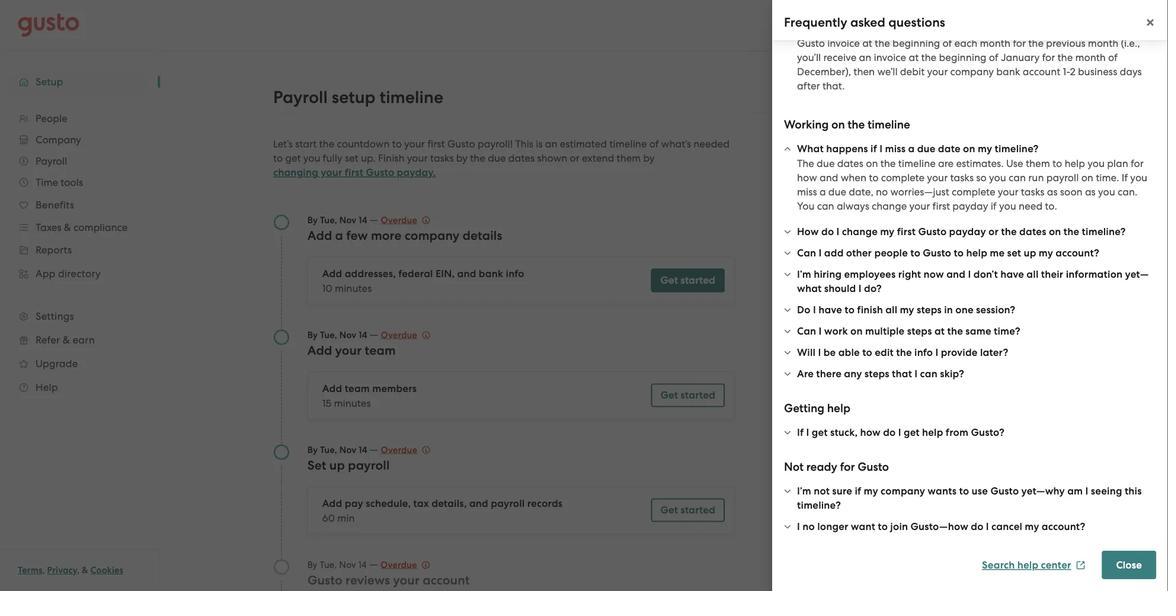 Task type: vqa. For each thing, say whether or not it's contained in the screenshot.
topmost November
no



Task type: locate. For each thing, give the bounding box(es) containing it.
extend
[[582, 152, 615, 164]]

team left members
[[345, 383, 370, 395]]

i right that at the right of page
[[915, 369, 918, 381]]

2 vertical spatial at
[[935, 326, 945, 338]]

i'm left not
[[798, 486, 812, 498]]

2 by tue, nov 14 — from the top
[[308, 329, 381, 341]]

2 — from the top
[[370, 329, 378, 341]]

center
[[1042, 560, 1072, 572]]

add inside add team members 15 minutes
[[322, 383, 342, 395]]

14 up add your team
[[359, 330, 368, 341]]

to inside i'm not sure if my company wants to use gusto yet—why am i seeing this timeline?
[[960, 486, 970, 498]]

1 by from the top
[[308, 215, 318, 226]]

download for download our handy checklist of everything you'll need to get set up for your first payroll.
[[873, 171, 921, 183]]

gusto inside finish your tasks by the due dates shown or extend them by changing your first gusto payday.
[[366, 167, 395, 179]]

by tue, nov 14 —
[[308, 214, 381, 226], [308, 329, 381, 341], [308, 444, 381, 456], [308, 559, 381, 571]]

what for what happens if i miss a due date on my timeline?
[[798, 143, 824, 155]]

you'll up december),
[[798, 52, 821, 63]]

or for payday
[[989, 226, 999, 238]]

— for team
[[370, 329, 378, 341]]

what up the everything
[[873, 151, 902, 164]]

help up soon at the right of the page
[[1065, 158, 1086, 170]]

i'm for i'm not sure if my company wants to use gusto yet—why am i seeing this timeline?
[[798, 486, 812, 498]]

timeline? down not
[[798, 500, 841, 512]]

do down i'm not sure if my company wants to use gusto yet—why am i seeing this timeline?
[[971, 522, 984, 534]]

start
[[295, 138, 317, 150]]

on right work
[[851, 326, 863, 338]]

3 — from the top
[[370, 444, 378, 456]]

1 horizontal spatial payroll.
[[1030, 23, 1065, 35]]

timeline up extend
[[610, 138, 647, 150]]

0 vertical spatial info
[[506, 268, 525, 280]]

skip?
[[941, 369, 965, 381]]

fully
[[323, 152, 343, 164]]

1 vertical spatial have
[[1001, 269, 1025, 281]]

minutes down addresses, at the top left
[[335, 283, 372, 294]]

0 vertical spatial account
[[1023, 66, 1061, 78]]

gusto inside you won't be charged until after you run your first payroll. you'll receive a gusto invoice at the beginning of each month for the previous month (i.e., you'll receive an invoice at the beginning of january for the month of december), then we'll debit your company bank account 1-2 business days after that.
[[798, 37, 825, 49]]

1 horizontal spatial run
[[1029, 172, 1045, 184]]

3 get from the top
[[661, 505, 678, 517]]

1 can from the top
[[798, 248, 817, 260]]

by tue, nov 14 — for a
[[308, 214, 381, 226]]

ready inside frequently asked questions dialog
[[807, 461, 838, 474]]

10
[[322, 283, 333, 294]]

0 horizontal spatial invoice
[[828, 37, 860, 49]]

1 horizontal spatial complete
[[952, 186, 996, 198]]

1 vertical spatial info
[[915, 347, 933, 359]]

& inside list
[[63, 334, 70, 346]]

bank inside add addresses, federal ein, and bank info 10 minutes
[[479, 268, 504, 280]]

2 as from the left
[[1086, 186, 1096, 198]]

receive up december),
[[824, 52, 857, 63]]

refer & earn link
[[12, 330, 148, 351]]

overdue for team
[[381, 330, 418, 341]]

me
[[990, 248, 1005, 260]]

add for add addresses, federal ein, and bank info 10 minutes
[[322, 268, 342, 280]]

no left longer
[[803, 522, 815, 534]]

set right me
[[1008, 248, 1022, 260]]

set inside download our handy checklist of everything you'll need to get set up for your first payroll.
[[1008, 186, 1021, 197]]

benefits
[[36, 199, 74, 211]]

2 vertical spatial get started button
[[651, 499, 725, 523]]

estimates.
[[957, 158, 1004, 170]]

2 by from the top
[[308, 330, 318, 341]]

run right the so
[[1029, 172, 1045, 184]]

0 horizontal spatial timeline?
[[798, 500, 841, 512]]

overdue button up "add a few more company details"
[[381, 213, 431, 227]]

0 vertical spatial an
[[859, 52, 872, 63]]

3 nov from the top
[[340, 445, 357, 456]]

or inside finish your tasks by the due dates shown or extend them by changing your first gusto payday.
[[570, 152, 580, 164]]

if
[[871, 143, 878, 155], [991, 200, 997, 212], [855, 486, 862, 498]]

2 horizontal spatial at
[[935, 326, 945, 338]]

1 vertical spatial after
[[798, 80, 820, 92]]

list
[[0, 108, 160, 400]]

gusto down finish
[[366, 167, 395, 179]]

, left cookies
[[77, 566, 80, 576]]

add inside add pay schedule, tax details, and payroll records 60 min
[[322, 498, 342, 510]]

happens
[[827, 143, 869, 155]]

account menu element
[[940, 0, 1151, 50]]

0 horizontal spatial or
[[570, 152, 580, 164]]

and inside add pay schedule, tax details, and payroll records 60 min
[[470, 498, 489, 510]]

settings
[[36, 311, 74, 323]]

first inside finish your tasks by the due dates shown or extend them by changing your first gusto payday.
[[345, 167, 364, 179]]

by
[[456, 152, 468, 164], [644, 152, 655, 164]]

2 vertical spatial do
[[971, 522, 984, 534]]

date
[[939, 143, 961, 155]]

miss
[[886, 143, 906, 155], [798, 186, 818, 198]]

1 horizontal spatial you'll
[[925, 186, 949, 197]]

2 horizontal spatial can
[[1009, 172, 1026, 184]]

0 vertical spatial all
[[1027, 269, 1039, 281]]

1 vertical spatial get started button
[[651, 384, 725, 408]]

i'm inside i'm not sure if my company wants to use gusto yet—why am i seeing this timeline?
[[798, 486, 812, 498]]

help left me
[[967, 248, 988, 260]]

1 you from the top
[[798, 23, 815, 35]]

dates down to. in the top of the page
[[1020, 226, 1047, 238]]

3 tue, from the top
[[320, 445, 337, 456]]

up down date,
[[873, 200, 885, 212]]

what inside frequently asked questions dialog
[[798, 143, 824, 155]]

payday
[[953, 200, 989, 212], [950, 226, 987, 238]]

up right me
[[1024, 248, 1037, 260]]

0 vertical spatial after
[[924, 23, 947, 35]]

do
[[798, 304, 811, 317]]

gusto inside i'm not sure if my company wants to use gusto yet—why am i seeing this timeline?
[[991, 486, 1020, 498]]

the inside the due dates on the timeline are estimates. use them to help you plan for how and when to complete your tasks so you can run payroll on time. if you miss a due date, no worries—just complete your tasks as soon as you can. you can always change your first payday if you need to.
[[881, 158, 896, 170]]

by tue, nov 14 — for reviews
[[308, 559, 381, 571]]

14 for up
[[359, 445, 368, 456]]

help link
[[12, 377, 148, 398]]

reviews
[[346, 573, 390, 588]]

frequently asked questions dialog
[[773, 0, 1169, 592]]

or up me
[[989, 226, 999, 238]]

2 vertical spatial have
[[819, 304, 843, 317]]

nov up few
[[340, 215, 357, 226]]

gusto inside let's start the countdown to your first gusto payroll! this is an estimated                     timeline of what's needed to get you fully set up.
[[448, 138, 475, 150]]

1 vertical spatial if
[[991, 200, 997, 212]]

3 started from the top
[[681, 505, 716, 517]]

by right circle blank icon
[[308, 560, 318, 570]]

0 horizontal spatial be
[[824, 347, 836, 359]]

frequently asked questions
[[784, 15, 946, 30]]

and right details,
[[470, 498, 489, 510]]

beginning down until
[[893, 37, 941, 49]]

1 vertical spatial change
[[842, 226, 878, 238]]

steps down edit
[[865, 369, 890, 381]]

0 vertical spatial company
[[951, 66, 994, 78]]

0 vertical spatial bank
[[997, 66, 1021, 78]]

you'll down our
[[925, 186, 949, 197]]

i'm inside i'm hiring employees right now and i don't have all their information yet— what should i do?
[[798, 269, 812, 281]]

4 tue, from the top
[[320, 560, 337, 570]]

2 horizontal spatial company
[[951, 66, 994, 78]]

be for i
[[824, 347, 836, 359]]

nov for your
[[340, 330, 357, 341]]

3 by tue, nov 14 — from the top
[[308, 444, 381, 456]]

your inside let's start the countdown to your first gusto payroll! this is an estimated                     timeline of what's needed to get you fully set up.
[[404, 138, 425, 150]]

have for what to have ready
[[919, 151, 945, 164]]

overdue button up "gusto reviews your account"
[[381, 558, 430, 573]]

help
[[1065, 158, 1086, 170], [967, 248, 988, 260], [828, 402, 851, 416], [923, 427, 944, 439], [1018, 560, 1039, 572]]

timeline
[[380, 87, 444, 107], [868, 118, 911, 132], [610, 138, 647, 150], [899, 158, 936, 170]]

by for set up payroll
[[308, 445, 318, 456]]

get
[[285, 152, 301, 164], [990, 186, 1005, 197], [812, 427, 828, 439], [904, 427, 920, 439]]

are there any steps that i can skip?
[[798, 369, 965, 381]]

get up changing
[[285, 152, 301, 164]]

2 get started from the top
[[661, 390, 716, 402]]

change inside the due dates on the timeline are estimates. use them to help you plan for how and when to complete your tasks so you can run payroll on time. if you miss a due date, no worries—just complete your tasks as soon as you can. you can always change your first payday if you need to.
[[872, 200, 907, 212]]

and
[[820, 172, 839, 184], [457, 268, 477, 280], [947, 269, 966, 281], [470, 498, 489, 510]]

help left from
[[923, 427, 944, 439]]

complete
[[882, 172, 925, 184], [952, 186, 996, 198]]

started for add your team
[[681, 390, 716, 402]]

payroll up pay
[[348, 458, 390, 473]]

tue, up add your team
[[320, 330, 337, 341]]

ready up not
[[807, 461, 838, 474]]

2 vertical spatial get started
[[661, 505, 716, 517]]

3 get started button from the top
[[651, 499, 725, 523]]

can for can i work on multiple steps at the same time?
[[798, 326, 817, 338]]

them inside the due dates on the timeline are estimates. use them to help you plan for how and when to complete your tasks so you can run payroll on time. if you miss a due date, no worries—just complete your tasks as soon as you can. you can always change your first payday if you need to.
[[1026, 158, 1051, 170]]

complete down the so
[[952, 186, 996, 198]]

2 horizontal spatial have
[[1001, 269, 1025, 281]]

1 horizontal spatial how
[[861, 427, 881, 439]]

get started button
[[651, 269, 725, 293], [651, 384, 725, 408], [651, 499, 725, 523]]

— for few
[[370, 214, 378, 226]]

payroll inside the due dates on the timeline are estimates. use them to help you plan for how and when to complete your tasks so you can run payroll on time. if you miss a due date, no worries—just complete your tasks as soon as you can. you can always change your first payday if you need to.
[[1047, 172, 1079, 184]]

for right plan
[[1131, 158, 1144, 170]]

1 horizontal spatial no
[[876, 186, 888, 198]]

am
[[1068, 486, 1083, 498]]

gusto down if i get stuck, how do i get help from gusto?
[[858, 461, 889, 474]]

download inside download our handy checklist of everything you'll need to get set up for your first payroll.
[[873, 171, 921, 183]]

beginning
[[893, 37, 941, 49], [939, 52, 987, 63]]

the inside finish your tasks by the due dates shown or extend them by changing your first gusto payday.
[[470, 152, 486, 164]]

i right will
[[819, 347, 821, 359]]

up.
[[361, 152, 376, 164]]

month left (i.e.,
[[1089, 37, 1119, 49]]

all
[[1027, 269, 1039, 281], [886, 304, 898, 317]]

have inside i'm hiring employees right now and i don't have all their information yet— what should i do?
[[1001, 269, 1025, 281]]

1 — from the top
[[370, 214, 378, 226]]

— for payroll
[[370, 444, 378, 456]]

0 horizontal spatial run
[[969, 23, 985, 35]]

add
[[308, 228, 332, 243], [322, 268, 342, 280], [308, 343, 332, 358], [322, 383, 342, 395], [322, 498, 342, 510]]

2 horizontal spatial tasks
[[1022, 186, 1045, 198]]

and inside the due dates on the timeline are estimates. use them to help you plan for how and when to complete your tasks so you can run payroll on time. if you miss a due date, no worries—just complete your tasks as soon as you can. you can always change your first payday if you need to.
[[820, 172, 839, 184]]

set for can i add other people to gusto to help me set up my account?
[[1008, 248, 1022, 260]]

payroll left records at the left of the page
[[491, 498, 525, 510]]

can up will
[[798, 326, 817, 338]]

tasks down use
[[1022, 186, 1045, 198]]

set down use
[[1008, 186, 1021, 197]]

1 vertical spatial no
[[803, 522, 815, 534]]

can down use
[[1009, 172, 1026, 184]]

1 horizontal spatial can
[[921, 369, 938, 381]]

same
[[966, 326, 992, 338]]

account? up information
[[1056, 248, 1100, 260]]

0 horizontal spatial after
[[798, 80, 820, 92]]

— up more
[[370, 214, 378, 226]]

1 horizontal spatial be
[[845, 23, 857, 35]]

tasks inside finish your tasks by the due dates shown or extend them by changing your first gusto payday.
[[430, 152, 454, 164]]

overdue for your
[[381, 560, 417, 571]]

— up 'set up payroll'
[[370, 444, 378, 456]]

14 for reviews
[[359, 560, 367, 570]]

3 by from the top
[[308, 445, 318, 456]]

i'm up what
[[798, 269, 812, 281]]

details
[[463, 228, 503, 243]]

an right is
[[545, 138, 558, 150]]

1 get from the top
[[661, 275, 678, 287]]

up
[[873, 200, 885, 212], [1024, 248, 1037, 260], [330, 458, 345, 473]]

so
[[977, 172, 987, 184]]

need inside download our handy checklist of everything you'll need to get set up for your first payroll.
[[951, 186, 975, 197]]

2 vertical spatial if
[[855, 486, 862, 498]]

1 vertical spatial started
[[681, 390, 716, 402]]

what for what to have ready
[[873, 151, 902, 164]]

2 get started button from the top
[[651, 384, 725, 408]]

due left date at the top right of the page
[[918, 143, 936, 155]]

be inside you won't be charged until after you run your first payroll. you'll receive a gusto invoice at the beginning of each month for the previous month (i.e., you'll receive an invoice at the beginning of january for the month of december), then we'll debit your company bank account 1-2 business days after that.
[[845, 23, 857, 35]]

1 horizontal spatial account
[[1023, 66, 1061, 78]]

on up happens
[[832, 118, 845, 132]]

0 vertical spatial payroll
[[1047, 172, 1079, 184]]

1 vertical spatial run
[[1029, 172, 1045, 184]]

2 nov from the top
[[340, 330, 357, 341]]

be for won't
[[845, 23, 857, 35]]

circle blank image
[[273, 559, 290, 576]]

2 horizontal spatial payroll
[[1047, 172, 1079, 184]]

1 vertical spatial account
[[423, 573, 470, 588]]

1 horizontal spatial need
[[1019, 200, 1043, 212]]

2 tue, from the top
[[320, 330, 337, 341]]

get left stuck,
[[812, 427, 828, 439]]

0 horizontal spatial you'll
[[798, 52, 821, 63]]

gusto navigation element
[[0, 51, 160, 419]]

4 by tue, nov 14 — from the top
[[308, 559, 381, 571]]

an inside you won't be charged until after you run your first payroll. you'll receive a gusto invoice at the beginning of each month for the previous month (i.e., you'll receive an invoice at the beginning of january for the month of december), then we'll debit your company bank account 1-2 business days after that.
[[859, 52, 872, 63]]

on
[[832, 118, 845, 132], [964, 143, 976, 155], [866, 158, 878, 170], [1082, 172, 1094, 184], [1049, 226, 1062, 238], [851, 326, 863, 338]]

1 i'm from the top
[[798, 269, 812, 281]]

help inside the due dates on the timeline are estimates. use them to help you plan for how and when to complete your tasks so you can run payroll on time. if you miss a due date, no worries—just complete your tasks as soon as you can. you can always change your first payday if you need to.
[[1065, 158, 1086, 170]]

1 horizontal spatial at
[[909, 52, 919, 63]]

, left privacy
[[42, 566, 45, 576]]

overdue up "gusto reviews your account"
[[381, 560, 417, 571]]

set inside frequently asked questions dialog
[[1008, 248, 1022, 260]]

i'm not sure if my company wants to use gusto yet—why am i seeing this timeline?
[[798, 486, 1142, 512]]

0 horizontal spatial bank
[[479, 268, 504, 280]]

0 horizontal spatial how
[[798, 172, 818, 184]]

first inside download our handy checklist of everything you'll need to get set up for your first payroll.
[[926, 200, 944, 212]]

questions
[[889, 15, 946, 30]]

2 get from the top
[[661, 390, 678, 402]]

invoice down the won't at the top right
[[828, 37, 860, 49]]

invoice up we'll
[[874, 52, 907, 63]]

team
[[365, 343, 396, 358], [345, 383, 370, 395]]

1 by tue, nov 14 — from the top
[[308, 214, 381, 226]]

company up the ein,
[[405, 228, 460, 243]]

on up when
[[866, 158, 878, 170]]

right
[[899, 269, 922, 281]]

1 horizontal spatial up
[[873, 200, 885, 212]]

0 vertical spatial miss
[[886, 143, 906, 155]]

3 get started from the top
[[661, 505, 716, 517]]

1 vertical spatial can
[[798, 326, 817, 338]]

set for download our handy checklist of everything you'll need to get set up for your first payroll.
[[1008, 186, 1021, 197]]

pay
[[345, 498, 363, 510]]

their
[[1042, 269, 1064, 281]]

you'll
[[798, 52, 821, 63], [925, 186, 949, 197]]

getting help
[[784, 402, 851, 416]]

0 vertical spatial checklist
[[974, 171, 1014, 183]]

0 horizontal spatial account
[[423, 573, 470, 588]]

payday up can i add other people to gusto to help me set up my account?
[[950, 226, 987, 238]]

1 nov from the top
[[340, 215, 357, 226]]

0 horizontal spatial ready
[[807, 461, 838, 474]]

0 horizontal spatial at
[[863, 37, 873, 49]]

1 horizontal spatial or
[[989, 226, 999, 238]]

first inside you won't be charged until after you run your first payroll. you'll receive a gusto invoice at the beginning of each month for the previous month (i.e., you'll receive an invoice at the beginning of january for the month of december), then we'll debit your company bank account 1-2 business days after that.
[[1011, 23, 1028, 35]]

session?
[[977, 304, 1016, 317]]

2 you from the top
[[798, 200, 815, 212]]

gusto
[[798, 37, 825, 49], [448, 138, 475, 150], [366, 167, 395, 179], [919, 226, 947, 238], [923, 248, 952, 260], [858, 461, 889, 474], [991, 486, 1020, 498], [308, 573, 343, 588]]

get started button for set up payroll
[[651, 499, 725, 523]]

have up work
[[819, 304, 843, 317]]

or
[[570, 152, 580, 164], [989, 226, 999, 238]]

1 vertical spatial up
[[1024, 248, 1037, 260]]

debit
[[901, 66, 925, 78]]

be left able
[[824, 347, 836, 359]]

miss inside the due dates on the timeline are estimates. use them to help you plan for how and when to complete your tasks so you can run payroll on time. if you miss a due date, no worries—just complete your tasks as soon as you can. you can always change your first payday if you need to.
[[798, 186, 818, 198]]

that
[[892, 369, 913, 381]]

14 for your
[[359, 330, 368, 341]]

nov up add your team
[[340, 330, 357, 341]]

1 horizontal spatial all
[[1027, 269, 1039, 281]]

first inside the due dates on the timeline are estimates. use them to help you plan for how and when to complete your tasks so you can run payroll on time. if you miss a due date, no worries—just complete your tasks as soon as you can. you can always change your first payday if you need to.
[[933, 200, 951, 212]]

0 vertical spatial team
[[365, 343, 396, 358]]

add inside add addresses, federal ein, and bank info 10 minutes
[[322, 268, 342, 280]]

0 vertical spatial receive
[[1095, 23, 1128, 35]]

1 vertical spatial miss
[[798, 186, 818, 198]]

can down the how
[[798, 248, 817, 260]]

the down soon at the right of the page
[[1064, 226, 1080, 238]]

app
[[36, 268, 55, 280]]

get started for payroll
[[661, 505, 716, 517]]

payroll
[[1047, 172, 1079, 184], [348, 458, 390, 473], [491, 498, 525, 510]]

and inside i'm hiring employees right now and i don't have all their information yet— what should i do?
[[947, 269, 966, 281]]

list containing benefits
[[0, 108, 160, 400]]

0 horizontal spatial do
[[822, 226, 834, 238]]

them
[[617, 152, 641, 164], [1026, 158, 1051, 170]]

my right sure at the bottom right of page
[[864, 486, 879, 498]]

the
[[875, 37, 891, 49], [1029, 37, 1044, 49], [922, 52, 937, 63], [1058, 52, 1073, 63], [848, 118, 865, 132], [319, 138, 335, 150], [470, 152, 486, 164], [881, 158, 896, 170], [1002, 226, 1017, 238], [1064, 226, 1080, 238], [948, 326, 964, 338], [897, 347, 912, 359]]

more
[[371, 228, 402, 243]]

1 vertical spatial bank
[[479, 268, 504, 280]]

add your team
[[308, 343, 396, 358]]

1 vertical spatial team
[[345, 383, 370, 395]]

run inside the due dates on the timeline are estimates. use them to help you plan for how and when to complete your tasks so you can run payroll on time. if you miss a due date, no worries—just complete your tasks as soon as you can. you can always change your first payday if you need to.
[[1029, 172, 1045, 184]]

get
[[661, 275, 678, 287], [661, 390, 678, 402], [661, 505, 678, 517]]

0 horizontal spatial all
[[886, 304, 898, 317]]

1 horizontal spatial as
[[1086, 186, 1096, 198]]

get for set up payroll
[[661, 505, 678, 517]]

4 nov from the top
[[339, 560, 356, 570]]

company inside i'm not sure if my company wants to use gusto yet—why am i seeing this timeline?
[[881, 486, 926, 498]]

2 vertical spatial can
[[921, 369, 938, 381]]

1 vertical spatial minutes
[[334, 398, 371, 409]]

1 vertical spatial need
[[1019, 200, 1043, 212]]

2 horizontal spatial if
[[991, 200, 997, 212]]

a up (i.e.,
[[1130, 23, 1137, 35]]

1 vertical spatial payroll.
[[946, 200, 981, 212]]

you'll inside download our handy checklist of everything you'll need to get set up for your first payroll.
[[925, 186, 949, 197]]

on left time.
[[1082, 172, 1094, 184]]

and right the ein,
[[457, 268, 477, 280]]

month
[[980, 37, 1011, 49], [1089, 37, 1119, 49], [1076, 52, 1106, 63]]

add for add your team
[[308, 343, 332, 358]]

0 horizontal spatial if
[[855, 486, 862, 498]]

0 horizontal spatial them
[[617, 152, 641, 164]]

2 can from the top
[[798, 326, 817, 338]]

by up set
[[308, 445, 318, 456]]

yet—
[[1126, 269, 1150, 281]]

company
[[951, 66, 994, 78], [405, 228, 460, 243], [881, 486, 926, 498]]

of left what's
[[650, 138, 659, 150]]

1 vertical spatial timeline?
[[1082, 226, 1126, 238]]

run inside you won't be charged until after you run your first payroll. you'll receive a gusto invoice at the beginning of each month for the previous month (i.e., you'll receive an invoice at the beginning of january for the month of december), then we'll debit your company bank account 1-2 business days after that.
[[969, 23, 985, 35]]

members
[[373, 383, 417, 395]]

first inside let's start the countdown to your first gusto payroll! this is an estimated                     timeline of what's needed to get you fully set up.
[[428, 138, 445, 150]]

2 i'm from the top
[[798, 486, 812, 498]]

can
[[1009, 172, 1026, 184], [817, 200, 835, 212], [921, 369, 938, 381]]

timeline? up information
[[1082, 226, 1126, 238]]

you inside let's start the countdown to your first gusto payroll! this is an estimated                     timeline of what's needed to get you fully set up.
[[303, 152, 320, 164]]

1 vertical spatial tasks
[[951, 172, 974, 184]]

tasks left the so
[[951, 172, 974, 184]]

bank inside you won't be charged until after you run your first payroll. you'll receive a gusto invoice at the beginning of each month for the previous month (i.e., you'll receive an invoice at the beginning of january for the month of december), then we'll debit your company bank account 1-2 business days after that.
[[997, 66, 1021, 78]]

app directory
[[36, 268, 101, 280]]

—
[[370, 214, 378, 226], [370, 329, 378, 341], [370, 444, 378, 456], [369, 559, 378, 571]]

for up january
[[1013, 37, 1026, 49]]

nov
[[340, 215, 357, 226], [340, 330, 357, 341], [340, 445, 357, 456], [339, 560, 356, 570]]

my inside i'm not sure if my company wants to use gusto yet—why am i seeing this timeline?
[[864, 486, 879, 498]]

your inside download our handy checklist of everything you'll need to get set up for your first payroll.
[[903, 200, 924, 212]]

4 — from the top
[[369, 559, 378, 571]]

hiring
[[814, 269, 842, 281]]

1 horizontal spatial payroll
[[491, 498, 525, 510]]

to left finish
[[845, 304, 855, 317]]

or inside frequently asked questions dialog
[[989, 226, 999, 238]]

overdue button up tax
[[381, 443, 431, 457]]

help up stuck,
[[828, 402, 851, 416]]

0 vertical spatial no
[[876, 186, 888, 198]]

minutes inside add addresses, federal ein, and bank info 10 minutes
[[335, 283, 372, 294]]

stuck,
[[831, 427, 858, 439]]

0 vertical spatial have
[[919, 151, 945, 164]]

overdue button for team
[[381, 328, 431, 342]]

by for gusto reviews your account
[[308, 560, 318, 570]]

1 tue, from the top
[[320, 215, 337, 226]]

working
[[784, 118, 829, 132]]

min
[[338, 513, 355, 524]]

0 vertical spatial how
[[798, 172, 818, 184]]

one
[[956, 304, 974, 317]]

1 get started from the top
[[661, 275, 716, 287]]

do i have to finish all my steps in one session?
[[798, 304, 1016, 317]]

run
[[969, 23, 985, 35], [1029, 172, 1045, 184]]

tue, down 60
[[320, 560, 337, 570]]

overdue for few
[[381, 215, 418, 226]]

up inside download our handy checklist of everything you'll need to get set up for your first payroll.
[[873, 200, 885, 212]]

1 vertical spatial or
[[989, 226, 999, 238]]

dates up when
[[838, 158, 864, 170]]

1 horizontal spatial ready
[[947, 151, 978, 164]]

0 horizontal spatial dates
[[509, 152, 535, 164]]

payroll. inside download our handy checklist of everything you'll need to get set up for your first payroll.
[[946, 200, 981, 212]]

dates inside finish your tasks by the due dates shown or extend them by changing your first gusto payday.
[[509, 152, 535, 164]]

bank down january
[[997, 66, 1021, 78]]

all inside i'm hiring employees right now and i don't have all their information yet— what should i do?
[[1027, 269, 1039, 281]]

1 vertical spatial how
[[861, 427, 881, 439]]

— up reviews
[[369, 559, 378, 571]]

— up add your team
[[370, 329, 378, 341]]

you
[[950, 23, 967, 35], [303, 152, 320, 164], [1088, 158, 1105, 170], [990, 172, 1007, 184], [1131, 172, 1148, 184], [1099, 186, 1116, 198], [1000, 200, 1017, 212]]

overdue button for few
[[381, 213, 431, 227]]

bank
[[997, 66, 1021, 78], [479, 268, 504, 280]]

checklist
[[974, 171, 1014, 183], [939, 219, 980, 231]]

4 by from the top
[[308, 560, 318, 570]]

can left skip?
[[921, 369, 938, 381]]

0 vertical spatial payroll.
[[1030, 23, 1065, 35]]

and inside add addresses, federal ein, and bank info 10 minutes
[[457, 268, 477, 280]]

what's
[[662, 138, 691, 150]]

2 started from the top
[[681, 390, 716, 402]]

1 vertical spatial payroll
[[348, 458, 390, 473]]

federal
[[399, 268, 433, 280]]

team inside add team members 15 minutes
[[345, 383, 370, 395]]

by up add your team
[[308, 330, 318, 341]]

company inside you won't be charged until after you run your first payroll. you'll receive a gusto invoice at the beginning of each month for the previous month (i.e., you'll receive an invoice at the beginning of january for the month of december), then we'll debit your company bank account 1-2 business days after that.
[[951, 66, 994, 78]]

0 vertical spatial you
[[798, 23, 815, 35]]

up inside frequently asked questions dialog
[[1024, 248, 1037, 260]]



Task type: describe. For each thing, give the bounding box(es) containing it.
you up time.
[[1088, 158, 1105, 170]]

no inside the due dates on the timeline are estimates. use them to help you plan for how and when to complete your tasks so you can run payroll on time. if you miss a due date, no worries—just complete your tasks as soon as you can. you can always change your first payday if you need to.
[[876, 186, 888, 198]]

the up january
[[1029, 37, 1044, 49]]

0 horizontal spatial if
[[798, 427, 804, 439]]

2 vertical spatial steps
[[865, 369, 890, 381]]

schedule,
[[366, 498, 411, 510]]

terms
[[18, 566, 42, 576]]

terms link
[[18, 566, 42, 576]]

0 vertical spatial complete
[[882, 172, 925, 184]]

the up me
[[1002, 226, 1017, 238]]

an inside let's start the countdown to your first gusto payroll! this is an estimated                     timeline of what's needed to get you fully set up.
[[545, 138, 558, 150]]

0 vertical spatial ready
[[947, 151, 978, 164]]

terms , privacy , & cookies
[[18, 566, 124, 576]]

payroll. inside you won't be charged until after you run your first payroll. you'll receive a gusto invoice at the beginning of each month for the previous month (i.e., you'll receive an invoice at the beginning of january for the month of december), then we'll debit your company bank account 1-2 business days after that.
[[1030, 23, 1065, 35]]

the up happens
[[848, 118, 865, 132]]

of inside let's start the countdown to your first gusto payroll! this is an estimated                     timeline of what's needed to get you fully set up.
[[650, 138, 659, 150]]

the up debit
[[922, 52, 937, 63]]

get for add your team
[[661, 390, 678, 402]]

i left longer
[[798, 522, 801, 534]]

1 horizontal spatial receive
[[1095, 23, 1128, 35]]

i right happens
[[880, 143, 883, 155]]

0 horizontal spatial up
[[330, 458, 345, 473]]

details,
[[432, 498, 467, 510]]

the down previous
[[1058, 52, 1073, 63]]

i right stuck,
[[899, 427, 902, 439]]

i right do
[[813, 304, 816, 317]]

get inside let's start the countdown to your first gusto payroll! this is an estimated                     timeline of what's needed to get you fully set up.
[[285, 152, 301, 164]]

you'll inside you won't be charged until after you run your first payroll. you'll receive a gusto invoice at the beginning of each month for the previous month (i.e., you'll receive an invoice at the beginning of january for the month of december), then we'll debit your company bank account 1-2 business days after that.
[[798, 52, 821, 63]]

or for shown
[[570, 152, 580, 164]]

overdue button for payroll
[[381, 443, 431, 457]]

1 vertical spatial do
[[884, 427, 896, 439]]

i left "do?"
[[859, 283, 862, 295]]

sure
[[833, 486, 853, 498]]

business
[[1079, 66, 1118, 78]]

to up finish
[[392, 138, 402, 150]]

gusto left reviews
[[308, 573, 343, 588]]

changing your first gusto payday. button
[[273, 166, 436, 180]]

of inside download our handy checklist of everything you'll need to get set up for your first payroll.
[[1016, 171, 1026, 183]]

directory
[[58, 268, 101, 280]]

2
[[1071, 66, 1076, 78]]

1 , from the left
[[42, 566, 45, 576]]

not
[[814, 486, 830, 498]]

up for for
[[873, 200, 885, 212]]

get started for team
[[661, 390, 716, 402]]

this
[[515, 138, 534, 150]]

to inside download our handy checklist of everything you'll need to get set up for your first payroll.
[[978, 186, 987, 197]]

add for add pay schedule, tax details, and payroll records 60 min
[[322, 498, 342, 510]]

for up sure at the bottom right of page
[[840, 461, 855, 474]]

1 horizontal spatial miss
[[886, 143, 906, 155]]

don't
[[974, 269, 998, 281]]

finish your tasks by the due dates shown or extend them by changing your first gusto payday.
[[273, 152, 655, 179]]

1 horizontal spatial after
[[924, 23, 947, 35]]

by tue, nov 14 — for your
[[308, 329, 381, 341]]

settings link
[[12, 306, 148, 327]]

will i be able to edit the info i provide later?
[[798, 347, 1009, 359]]

2 horizontal spatial dates
[[1020, 226, 1047, 238]]

to up date,
[[869, 172, 879, 184]]

to up worries—just
[[905, 151, 916, 164]]

add
[[825, 248, 844, 260]]

started for set up payroll
[[681, 505, 716, 517]]

i left work
[[819, 326, 822, 338]]

the down charged
[[875, 37, 891, 49]]

to up soon at the right of the page
[[1053, 158, 1063, 170]]

the up provide
[[948, 326, 964, 338]]

can for can i add other people to gusto to help me set up my account?
[[798, 248, 817, 260]]

search help center link
[[983, 560, 1086, 572]]

upgrade
[[36, 358, 78, 370]]

there
[[817, 369, 842, 381]]

add addresses, federal ein, and bank info 10 minutes
[[322, 268, 525, 294]]

january
[[1001, 52, 1040, 63]]

add pay schedule, tax details, and payroll records 60 min
[[322, 498, 563, 524]]

the
[[798, 158, 815, 170]]

setup link
[[12, 71, 148, 93]]

0 horizontal spatial no
[[803, 522, 815, 534]]

setup
[[36, 76, 63, 88]]

shown
[[537, 152, 568, 164]]

— for your
[[369, 559, 378, 571]]

december),
[[798, 66, 852, 78]]

my right cancel
[[1025, 522, 1040, 534]]

want
[[851, 522, 876, 534]]

you right the so
[[990, 172, 1007, 184]]

upgrade link
[[12, 353, 148, 375]]

not ready for gusto
[[784, 461, 889, 474]]

1 horizontal spatial &
[[82, 566, 88, 576]]

able
[[839, 347, 860, 359]]

people
[[875, 248, 908, 260]]

download our handy checklist of everything you'll need to get set up for your first payroll.
[[873, 171, 1026, 212]]

tue, for your
[[320, 330, 337, 341]]

i left cancel
[[987, 522, 990, 534]]

of left january
[[990, 52, 999, 63]]

month up january
[[980, 37, 1011, 49]]

finish
[[858, 304, 883, 317]]

date,
[[849, 186, 874, 198]]

search
[[983, 560, 1015, 572]]

home image
[[18, 13, 79, 37]]

privacy
[[47, 566, 77, 576]]

you inside the due dates on the timeline are estimates. use them to help you plan for how and when to complete your tasks so you can run payroll on time. if you miss a due date, no worries—just complete your tasks as soon as you can. you can always change your first payday if you need to.
[[798, 200, 815, 212]]

1 vertical spatial steps
[[908, 326, 933, 338]]

is
[[536, 138, 543, 150]]

i left provide
[[936, 347, 939, 359]]

1 vertical spatial account?
[[1042, 522, 1086, 534]]

a left few
[[335, 228, 343, 243]]

search help center
[[983, 560, 1072, 572]]

timeline? inside i'm not sure if my company wants to use gusto yet—why am i seeing this timeline?
[[798, 500, 841, 512]]

nov for reviews
[[339, 560, 356, 570]]

for down previous
[[1043, 52, 1056, 63]]

by for add a few more company details
[[308, 215, 318, 226]]

you up can.
[[1131, 172, 1148, 184]]

by tue, nov 14 — for up
[[308, 444, 381, 456]]

yet—why
[[1022, 486, 1066, 498]]

1 vertical spatial beginning
[[939, 52, 987, 63]]

0 horizontal spatial payroll
[[348, 458, 390, 473]]

the right edit
[[897, 347, 912, 359]]

gusto up now
[[923, 248, 952, 260]]

if inside the due dates on the timeline are estimates. use them to help you plan for how and when to complete your tasks so you can run payroll on time. if you miss a due date, no worries—just complete your tasks as soon as you can. you can always change your first payday if you need to.
[[1122, 172, 1129, 184]]

if inside i'm not sure if my company wants to use gusto yet—why am i seeing this timeline?
[[855, 486, 862, 498]]

gusto up can i add other people to gusto to help me set up my account?
[[919, 226, 947, 238]]

can i add other people to gusto to help me set up my account?
[[798, 248, 1100, 260]]

won't
[[817, 23, 843, 35]]

by for add your team
[[308, 330, 318, 341]]

0 vertical spatial steps
[[917, 304, 942, 317]]

1 started from the top
[[681, 275, 716, 287]]

a inside the due dates on the timeline are estimates. use them to help you plan for how and when to complete your tasks so you can run payroll on time. if you miss a due date, no worries—just complete your tasks as soon as you can. you can always change your first payday if you need to.
[[820, 186, 826, 198]]

month up business
[[1076, 52, 1106, 63]]

can.
[[1118, 186, 1138, 198]]

you down time.
[[1099, 186, 1116, 198]]

on up estimates.
[[964, 143, 976, 155]]

help left "center"
[[1018, 560, 1039, 572]]

to left join
[[878, 522, 888, 534]]

setup
[[332, 87, 376, 107]]

other
[[847, 248, 872, 260]]

1 vertical spatial checklist
[[939, 219, 980, 231]]

multiple
[[866, 326, 905, 338]]

asked
[[851, 15, 886, 30]]

for inside the due dates on the timeline are estimates. use them to help you plan for how and when to complete your tasks so you can run payroll on time. if you miss a due date, no worries—just complete your tasks as soon as you can. you can always change your first payday if you need to.
[[1131, 158, 1144, 170]]

1 by from the left
[[456, 152, 468, 164]]

my up people
[[881, 226, 895, 238]]

if inside the due dates on the timeline are estimates. use them to help you plan for how and when to complete your tasks so you can run payroll on time. if you miss a due date, no worries—just complete your tasks as soon as you can. you can always change your first payday if you need to.
[[991, 200, 997, 212]]

not
[[784, 461, 804, 474]]

join
[[891, 522, 909, 534]]

account inside you won't be charged until after you run your first payroll. you'll receive a gusto invoice at the beginning of each month for the previous month (i.e., you'll receive an invoice at the beginning of january for the month of december), then we'll debit your company bank account 1-2 business days after that.
[[1023, 66, 1061, 78]]

have for do i have to finish all my steps in one session?
[[819, 304, 843, 317]]

estimated
[[560, 138, 607, 150]]

1 vertical spatial complete
[[952, 186, 996, 198]]

14 for a
[[359, 215, 368, 226]]

i'm for i'm hiring employees right now and i don't have all their information yet— what should i do?
[[798, 269, 812, 281]]

gusto?
[[972, 427, 1005, 439]]

60
[[322, 513, 335, 524]]

use
[[972, 486, 989, 498]]

from
[[946, 427, 969, 439]]

1 vertical spatial payday
[[950, 226, 987, 238]]

always
[[837, 200, 870, 212]]

a inside you won't be charged until after you run your first payroll. you'll receive a gusto invoice at the beginning of each month for the previous month (i.e., you'll receive an invoice at the beginning of january for the month of december), then we'll debit your company bank account 1-2 business days after that.
[[1130, 23, 1137, 35]]

2 by from the left
[[644, 152, 655, 164]]

get inside download our handy checklist of everything you'll need to get set up for your first payroll.
[[990, 186, 1005, 197]]

how do i change my first gusto payday or the dates on the timeline?
[[798, 226, 1126, 238]]

changing
[[273, 167, 318, 179]]

timeline right 'setup'
[[380, 87, 444, 107]]

to down the let's
[[273, 152, 283, 164]]

previous
[[1047, 37, 1086, 49]]

add for add a few more company details
[[308, 228, 332, 243]]

nov for up
[[340, 445, 357, 456]]

1 vertical spatial receive
[[824, 52, 857, 63]]

overdue for payroll
[[381, 445, 418, 456]]

reports link
[[12, 240, 148, 261]]

benefits link
[[12, 194, 148, 216]]

1 get started button from the top
[[651, 269, 725, 293]]

privacy link
[[47, 566, 77, 576]]

0 vertical spatial do
[[822, 226, 834, 238]]

tue, for reviews
[[320, 560, 337, 570]]

i inside i'm not sure if my company wants to use gusto yet—why am i seeing this timeline?
[[1086, 486, 1089, 498]]

(i.e.,
[[1122, 37, 1141, 49]]

0 vertical spatial can
[[1009, 172, 1026, 184]]

0 vertical spatial timeline?
[[995, 143, 1039, 155]]

i down getting
[[807, 427, 810, 439]]

payroll!
[[478, 138, 513, 150]]

dates inside the due dates on the timeline are estimates. use them to help you plan for how and when to complete your tasks so you can run payroll on time. if you miss a due date, no worries—just complete your tasks as soon as you can. you can always change your first payday if you need to.
[[838, 158, 864, 170]]

to up right
[[911, 248, 921, 260]]

i left don't
[[969, 269, 972, 281]]

soon
[[1061, 186, 1083, 198]]

on down to. in the top of the page
[[1049, 226, 1062, 238]]

up for my
[[1024, 248, 1037, 260]]

get left from
[[904, 427, 920, 439]]

gusto—how
[[911, 522, 969, 534]]

0 vertical spatial if
[[871, 143, 878, 155]]

what
[[798, 283, 822, 295]]

set inside let's start the countdown to your first gusto payroll! this is an estimated                     timeline of what's needed to get you fully set up.
[[345, 152, 359, 164]]

tax
[[414, 498, 429, 510]]

i no longer want to join gusto—how do i cancel my account?
[[798, 522, 1086, 534]]

tue, for up
[[320, 445, 337, 456]]

info inside add addresses, federal ein, and bank info 10 minutes
[[506, 268, 525, 280]]

we'll
[[878, 66, 898, 78]]

1 horizontal spatial invoice
[[874, 52, 907, 63]]

what happens if i miss a due date on my timeline?
[[798, 143, 1039, 155]]

i up add
[[837, 226, 840, 238]]

refer & earn
[[36, 334, 95, 346]]

add for add team members 15 minutes
[[322, 383, 342, 395]]

a left date at the top right of the page
[[909, 143, 915, 155]]

can i work on multiple steps at the same time?
[[798, 326, 1021, 338]]

each
[[955, 37, 978, 49]]

of left each on the right top of page
[[943, 37, 953, 49]]

due right the
[[817, 158, 835, 170]]

tue, for a
[[320, 215, 337, 226]]

of up business
[[1109, 52, 1118, 63]]

app directory link
[[12, 263, 148, 285]]

charged
[[860, 23, 899, 35]]

0 vertical spatial beginning
[[893, 37, 941, 49]]

how inside the due dates on the timeline are estimates. use them to help you plan for how and when to complete your tasks so you can run payroll on time. if you miss a due date, no worries—just complete your tasks as soon as you can. you can always change your first payday if you need to.
[[798, 172, 818, 184]]

2 vertical spatial tasks
[[1022, 186, 1045, 198]]

overdue button for your
[[381, 558, 430, 573]]

for inside download our handy checklist of everything you'll need to get set up for your first payroll.
[[888, 200, 901, 212]]

records
[[528, 498, 563, 510]]

1 vertical spatial all
[[886, 304, 898, 317]]

getting
[[784, 402, 825, 416]]

due inside finish your tasks by the due dates shown or extend them by changing your first gusto payday.
[[488, 152, 506, 164]]

this
[[1125, 486, 1142, 498]]

info inside frequently asked questions dialog
[[915, 347, 933, 359]]

my up can i work on multiple steps at the same time?
[[900, 304, 915, 317]]

minutes inside add team members 15 minutes
[[334, 398, 371, 409]]

checklist inside download our handy checklist of everything you'll need to get set up for your first payroll.
[[974, 171, 1014, 183]]

them inside finish your tasks by the due dates shown or extend them by changing your first gusto payday.
[[617, 152, 641, 164]]

need inside the due dates on the timeline are estimates. use them to help you plan for how and when to complete your tasks so you can run payroll on time. if you miss a due date, no worries—just complete your tasks as soon as you can. you can always change your first payday if you need to.
[[1019, 200, 1043, 212]]

use
[[1007, 158, 1024, 170]]

the inside let's start the countdown to your first gusto payroll! this is an estimated                     timeline of what's needed to get you fully set up.
[[319, 138, 335, 150]]

nov for a
[[340, 215, 357, 226]]

1 vertical spatial at
[[909, 52, 919, 63]]

the due dates on the timeline are estimates. use them to help you plan for how and when to complete your tasks so you can run payroll on time. if you miss a due date, no worries—just complete your tasks as soon as you can. you can always change your first payday if you need to.
[[798, 158, 1148, 212]]

to left edit
[[863, 347, 873, 359]]

cookies
[[91, 566, 124, 576]]

you won't be charged until after you run your first payroll. you'll receive a gusto invoice at the beginning of each month for the previous month (i.e., you'll receive an invoice at the beginning of january for the month of december), then we'll debit your company bank account 1-2 business days after that.
[[798, 23, 1143, 92]]

0 vertical spatial account?
[[1056, 248, 1100, 260]]

to.
[[1046, 200, 1058, 212]]

close
[[1117, 559, 1143, 572]]

my up their
[[1039, 248, 1054, 260]]

timeline up what happens if i miss a due date on my timeline?
[[868, 118, 911, 132]]

you inside you won't be charged until after you run your first payroll. you'll receive a gusto invoice at the beginning of each month for the previous month (i.e., you'll receive an invoice at the beginning of january for the month of december), then we'll debit your company bank account 1-2 business days after that.
[[798, 23, 815, 35]]

2 , from the left
[[77, 566, 80, 576]]

due up always
[[829, 186, 847, 198]]

you down use
[[1000, 200, 1017, 212]]

my up estimates.
[[978, 143, 993, 155]]

information
[[1067, 269, 1123, 281]]

1 vertical spatial company
[[405, 228, 460, 243]]

1 as from the left
[[1048, 186, 1058, 198]]

timeline inside the due dates on the timeline are estimates. use them to help you plan for how and when to complete your tasks so you can run payroll on time. if you miss a due date, no worries—just complete your tasks as soon as you can. you can always change your first payday if you need to.
[[899, 158, 936, 170]]

i left add
[[819, 248, 822, 260]]

you inside you won't be charged until after you run your first payroll. you'll receive a gusto invoice at the beginning of each month for the previous month (i.e., you'll receive an invoice at the beginning of january for the month of december), then we'll debit your company bank account 1-2 business days after that.
[[950, 23, 967, 35]]

2 horizontal spatial timeline?
[[1082, 226, 1126, 238]]

to down the how do i change my first gusto payday or the dates on the timeline?
[[954, 248, 964, 260]]

payday inside the due dates on the timeline are estimates. use them to help you plan for how and when to complete your tasks so you can run payroll on time. if you miss a due date, no worries—just complete your tasks as soon as you can. you can always change your first payday if you need to.
[[953, 200, 989, 212]]

timeline inside let's start the countdown to your first gusto payroll! this is an estimated                     timeline of what's needed to get you fully set up.
[[610, 138, 647, 150]]

download for download checklist
[[887, 219, 937, 231]]

get started button for add your team
[[651, 384, 725, 408]]

0 horizontal spatial can
[[817, 200, 835, 212]]

payroll inside add pay schedule, tax details, and payroll records 60 min
[[491, 498, 525, 510]]



